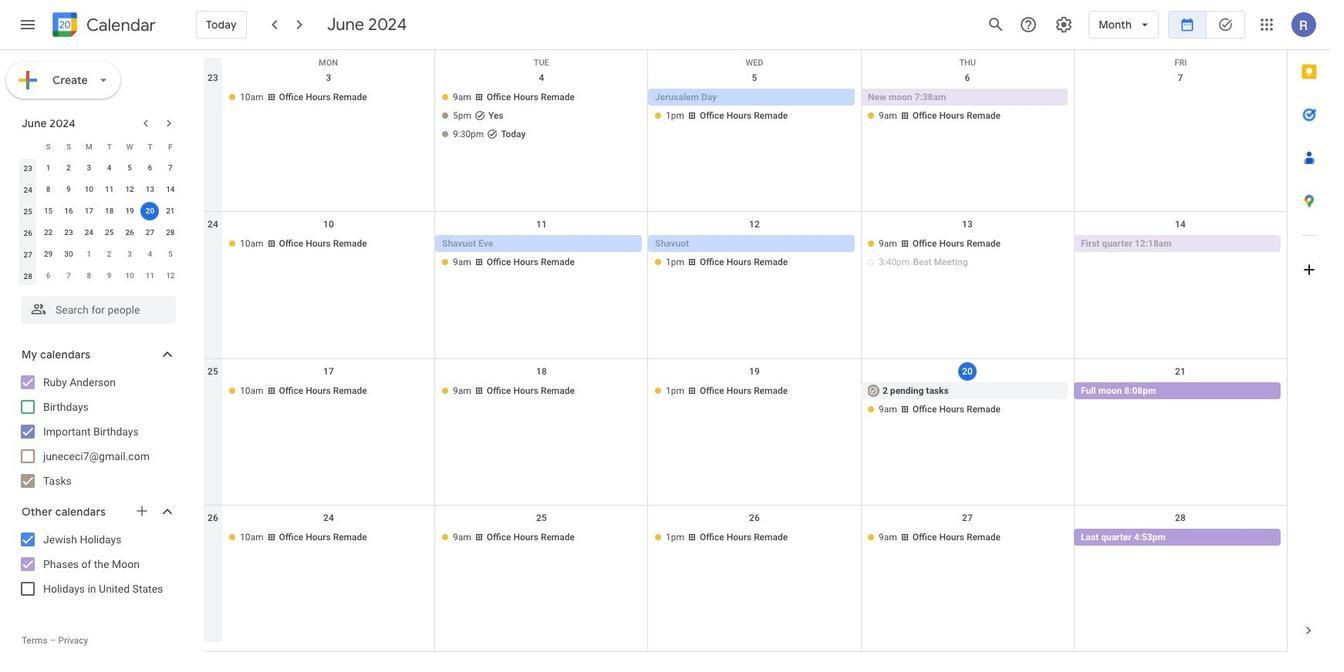 Task type: describe. For each thing, give the bounding box(es) containing it.
july 1 element
[[80, 245, 98, 264]]

other calendars list
[[3, 528, 191, 602]]

july 6 element
[[39, 267, 58, 285]]

3 element
[[80, 159, 98, 177]]

settings menu image
[[1055, 15, 1073, 34]]

20, today element
[[141, 202, 159, 221]]

july 9 element
[[100, 267, 119, 285]]

july 12 element
[[161, 267, 180, 285]]

23 element
[[59, 224, 78, 242]]

cell inside june 2024 grid
[[140, 201, 160, 222]]

18 element
[[100, 202, 119, 221]]

2 element
[[59, 159, 78, 177]]

8 element
[[39, 181, 58, 199]]

row group inside june 2024 grid
[[18, 157, 181, 287]]

7 element
[[161, 159, 180, 177]]

add other calendars image
[[134, 504, 150, 519]]

29 element
[[39, 245, 58, 264]]

4 element
[[100, 159, 119, 177]]

16 element
[[59, 202, 78, 221]]

july 8 element
[[80, 267, 98, 285]]

10 element
[[80, 181, 98, 199]]

Search for people text field
[[31, 296, 167, 324]]

main drawer image
[[19, 15, 37, 34]]

17 element
[[80, 202, 98, 221]]

28 element
[[161, 224, 180, 242]]

24 element
[[80, 224, 98, 242]]



Task type: locate. For each thing, give the bounding box(es) containing it.
12 element
[[120, 181, 139, 199]]

5 element
[[120, 159, 139, 177]]

july 11 element
[[141, 267, 159, 285]]

heading
[[83, 16, 156, 34]]

grid
[[204, 50, 1287, 653]]

cell
[[435, 89, 648, 144], [648, 89, 861, 144], [861, 89, 1074, 144], [1074, 89, 1287, 144], [140, 201, 160, 222], [435, 235, 648, 273], [648, 235, 861, 273], [861, 235, 1074, 273], [861, 382, 1074, 419]]

column header
[[18, 136, 38, 157]]

june 2024 grid
[[15, 136, 181, 287]]

30 element
[[59, 245, 78, 264]]

july 2 element
[[100, 245, 119, 264]]

21 element
[[161, 202, 180, 221]]

6 element
[[141, 159, 159, 177]]

tab list
[[1288, 50, 1330, 609]]

25 element
[[100, 224, 119, 242]]

13 element
[[141, 181, 159, 199]]

calendar element
[[49, 9, 156, 43]]

july 3 element
[[120, 245, 139, 264]]

11 element
[[100, 181, 119, 199]]

column header inside june 2024 grid
[[18, 136, 38, 157]]

15 element
[[39, 202, 58, 221]]

july 10 element
[[120, 267, 139, 285]]

july 5 element
[[161, 245, 180, 264]]

22 element
[[39, 224, 58, 242]]

14 element
[[161, 181, 180, 199]]

row group
[[18, 157, 181, 287]]

None search field
[[0, 290, 191, 324]]

9 element
[[59, 181, 78, 199]]

1 element
[[39, 159, 58, 177]]

my calendars list
[[3, 370, 191, 494]]

july 7 element
[[59, 267, 78, 285]]

heading inside calendar element
[[83, 16, 156, 34]]

july 4 element
[[141, 245, 159, 264]]

row
[[204, 50, 1287, 73], [204, 66, 1287, 212], [18, 136, 181, 157], [18, 157, 181, 179], [18, 179, 181, 201], [18, 201, 181, 222], [204, 212, 1287, 359], [18, 222, 181, 244], [18, 244, 181, 265], [18, 265, 181, 287], [204, 359, 1287, 506], [204, 506, 1287, 653]]

26 element
[[120, 224, 139, 242]]

19 element
[[120, 202, 139, 221]]

27 element
[[141, 224, 159, 242]]



Task type: vqa. For each thing, say whether or not it's contained in the screenshot.
29 element
yes



